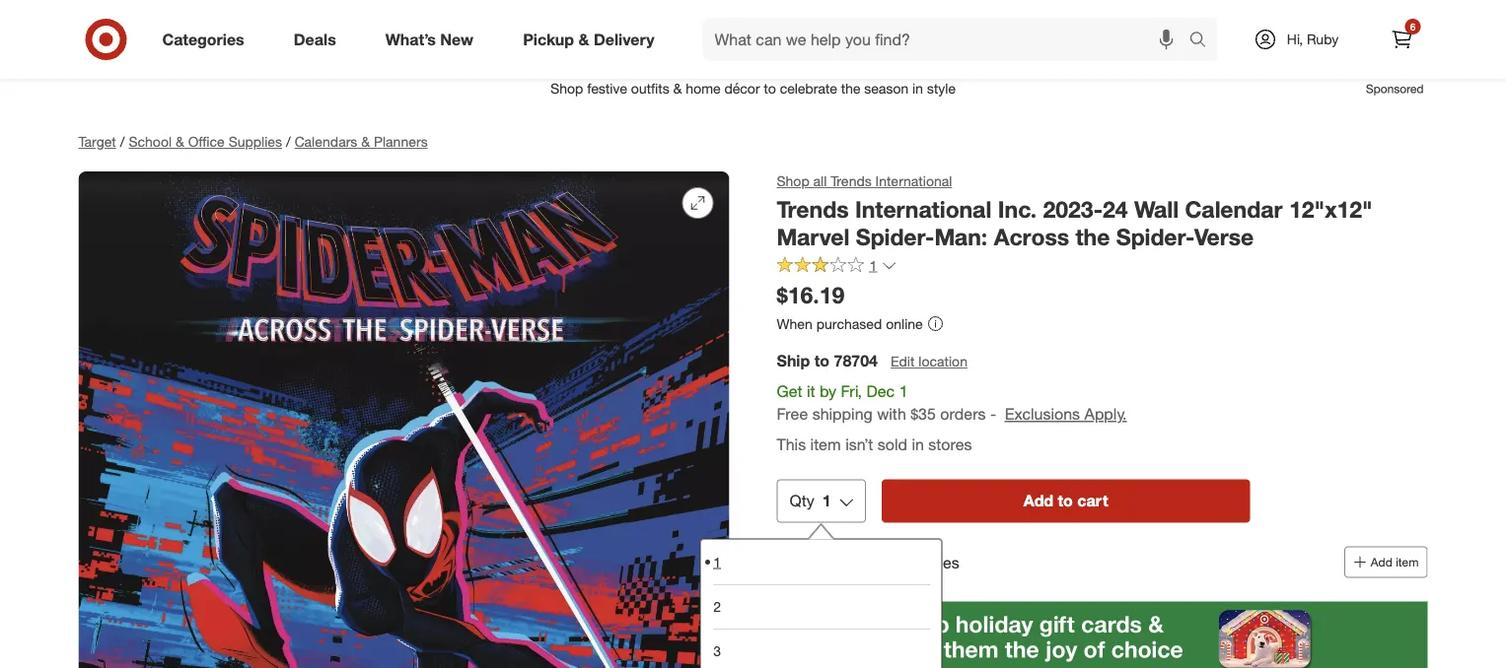 Task type: vqa. For each thing, say whether or not it's contained in the screenshot.
Sale
no



Task type: describe. For each thing, give the bounding box(es) containing it.
1 vertical spatial advertisement region
[[777, 603, 1428, 669]]

this
[[777, 435, 806, 455]]

to for add
[[1058, 492, 1073, 511]]

categories link
[[146, 18, 269, 61]]

isn't
[[846, 435, 873, 455]]

saving
[[652, 16, 694, 34]]

purchased
[[817, 315, 882, 332]]

hi,
[[1287, 31, 1303, 48]]

when
[[777, 315, 813, 332]]

calendars
[[295, 133, 357, 150]]

0 vertical spatial advertisement region
[[63, 65, 1444, 112]]

hi, ruby
[[1287, 31, 1339, 48]]

verse
[[1195, 224, 1254, 251]]

with
[[877, 405, 906, 424]]

search button
[[1180, 18, 1228, 65]]

fri,
[[841, 382, 862, 402]]

target link
[[78, 133, 116, 150]]

qty 1
[[790, 492, 831, 511]]

school
[[129, 133, 172, 150]]

man:
[[935, 224, 988, 251]]

office
[[188, 133, 225, 150]]

1 inside get it by fri, dec 1 free shipping with $35 orders - exclusions apply.
[[899, 382, 908, 402]]

2 spider- from the left
[[1117, 224, 1195, 251]]

start
[[615, 16, 648, 34]]

deals
[[294, 30, 336, 49]]

search
[[1180, 32, 1228, 51]]

24
[[1103, 195, 1128, 223]]

eligible for registries
[[816, 553, 960, 572]]

in
[[912, 435, 924, 455]]

wall
[[1134, 195, 1179, 223]]

exclusions apply. link
[[1005, 405, 1127, 424]]

what's
[[385, 30, 436, 49]]

inc.
[[998, 195, 1037, 223]]

1 2 3
[[713, 554, 721, 660]]

add for add to cart
[[1024, 492, 1054, 511]]

pickup & delivery
[[523, 30, 655, 49]]

1 up when purchased online
[[870, 257, 877, 274]]

apply.
[[1085, 405, 1127, 424]]

eligible
[[816, 553, 867, 572]]

school & office supplies link
[[129, 133, 282, 150]]

for
[[871, 553, 890, 572]]

add for add item
[[1371, 556, 1393, 570]]

the
[[1076, 224, 1110, 251]]

shipping
[[813, 405, 873, 424]]

0 vertical spatial trends
[[831, 173, 872, 190]]

-
[[990, 405, 997, 424]]

stores
[[929, 435, 972, 455]]

ship
[[777, 352, 810, 371]]

0 vertical spatial 1 link
[[777, 256, 897, 279]]

categories
[[162, 30, 244, 49]]

calendars & planners link
[[295, 133, 428, 150]]

1 up the 2
[[713, 554, 721, 571]]

add item button
[[1344, 547, 1428, 579]]

what's new
[[385, 30, 474, 49]]

2
[[713, 599, 721, 616]]

location
[[919, 353, 968, 371]]

78704
[[834, 352, 878, 371]]

online
[[886, 315, 923, 332]]

new
[[440, 30, 474, 49]]

start saving
[[615, 16, 694, 34]]

cyber monday target deals image
[[480, 0, 599, 35]]

shop
[[777, 173, 810, 190]]

deals link
[[277, 18, 361, 61]]

supplies
[[229, 133, 282, 150]]

0 vertical spatial international
[[876, 173, 952, 190]]

add to cart
[[1024, 492, 1108, 511]]

delivery
[[594, 30, 655, 49]]

add to cart button
[[882, 480, 1250, 524]]

qty
[[790, 492, 815, 511]]



Task type: locate. For each thing, give the bounding box(es) containing it.
shop all trends international trends international inc. 2023-24 wall calendar 12"x12" marvel spider-man: across the spider-verse
[[777, 173, 1373, 251]]

2 / from the left
[[286, 133, 291, 150]]

all
[[813, 173, 827, 190]]

0 horizontal spatial add
[[1024, 492, 1054, 511]]

1 / from the left
[[120, 133, 125, 150]]

trends up "marvel"
[[777, 195, 849, 223]]

pickup
[[523, 30, 574, 49]]

to for ship
[[815, 352, 830, 371]]

calendar
[[1185, 195, 1283, 223]]

1 horizontal spatial to
[[1058, 492, 1073, 511]]

what's new link
[[369, 18, 498, 61]]

1 vertical spatial add
[[1371, 556, 1393, 570]]

registries
[[895, 553, 960, 572]]

ship to 78704
[[777, 352, 878, 371]]

advertisement region
[[63, 65, 1444, 112], [777, 603, 1428, 669]]

1 vertical spatial to
[[1058, 492, 1073, 511]]

& left the office
[[176, 133, 184, 150]]

12"x12"
[[1289, 195, 1373, 223]]

/ right target
[[120, 133, 125, 150]]

dec
[[867, 382, 895, 402]]

when purchased online
[[777, 315, 923, 332]]

2 link
[[713, 585, 930, 629]]

$16.19
[[777, 282, 845, 309]]

2023-
[[1043, 195, 1103, 223]]

get it by fri, dec 1 free shipping with $35 orders - exclusions apply.
[[777, 382, 1127, 424]]

pickup & delivery link
[[506, 18, 679, 61]]

ruby
[[1307, 31, 1339, 48]]

to inside button
[[1058, 492, 1073, 511]]

spider- down wall
[[1117, 224, 1195, 251]]

1 vertical spatial trends
[[777, 195, 849, 223]]

0 horizontal spatial item
[[811, 435, 841, 455]]

this item isn't sold in stores
[[777, 435, 972, 455]]

& left planners
[[361, 133, 370, 150]]

1 horizontal spatial &
[[361, 133, 370, 150]]

0 vertical spatial to
[[815, 352, 830, 371]]

trends
[[831, 173, 872, 190], [777, 195, 849, 223]]

1
[[870, 257, 877, 274], [899, 382, 908, 402], [823, 492, 831, 511], [713, 554, 721, 571]]

item for this
[[811, 435, 841, 455]]

get
[[777, 382, 803, 402]]

by
[[820, 382, 837, 402]]

across
[[994, 224, 1070, 251]]

0 vertical spatial add
[[1024, 492, 1054, 511]]

edit location
[[891, 353, 968, 371]]

1 link down qty 1
[[713, 540, 930, 585]]

1 horizontal spatial spider-
[[1117, 224, 1195, 251]]

1 link
[[777, 256, 897, 279], [713, 540, 930, 585]]

to
[[815, 352, 830, 371], [1058, 492, 1073, 511]]

start saving link
[[480, 0, 1027, 40]]

spider-
[[856, 224, 935, 251], [1117, 224, 1195, 251]]

exclusions
[[1005, 405, 1080, 424]]

2 horizontal spatial &
[[579, 30, 589, 49]]

0 horizontal spatial &
[[176, 133, 184, 150]]

item inside add item button
[[1396, 556, 1419, 570]]

to left 'cart'
[[1058, 492, 1073, 511]]

edit
[[891, 353, 915, 371]]

edit location button
[[890, 351, 969, 373]]

$35
[[911, 405, 936, 424]]

0 horizontal spatial /
[[120, 133, 125, 150]]

item for add
[[1396, 556, 1419, 570]]

6 link
[[1381, 18, 1424, 61]]

trends right all
[[831, 173, 872, 190]]

1 right qty
[[823, 492, 831, 511]]

trends international inc. 2023-24 wall calendar 12&#34;x12&#34; marvel spider-man: across the spider-verse, 1 of 8 image
[[78, 172, 730, 669]]

What can we help you find? suggestions appear below search field
[[703, 18, 1194, 61]]

0 horizontal spatial spider-
[[856, 224, 935, 251]]

free
[[777, 405, 808, 424]]

add
[[1024, 492, 1054, 511], [1371, 556, 1393, 570]]

/
[[120, 133, 125, 150], [286, 133, 291, 150]]

1 vertical spatial item
[[1396, 556, 1419, 570]]

target / school & office supplies / calendars & planners
[[78, 133, 428, 150]]

add item
[[1371, 556, 1419, 570]]

&
[[579, 30, 589, 49], [176, 133, 184, 150], [361, 133, 370, 150]]

1 link down "marvel"
[[777, 256, 897, 279]]

& right the pickup at the left top
[[579, 30, 589, 49]]

1 spider- from the left
[[856, 224, 935, 251]]

1 horizontal spatial add
[[1371, 556, 1393, 570]]

6
[[1410, 20, 1416, 33]]

to right the ship
[[815, 352, 830, 371]]

item
[[811, 435, 841, 455], [1396, 556, 1419, 570]]

0 horizontal spatial to
[[815, 352, 830, 371]]

1 right dec
[[899, 382, 908, 402]]

cart
[[1078, 492, 1108, 511]]

spider- right "marvel"
[[856, 224, 935, 251]]

marvel
[[777, 224, 850, 251]]

3
[[713, 643, 721, 660]]

1 horizontal spatial /
[[286, 133, 291, 150]]

it
[[807, 382, 815, 402]]

3 link
[[713, 629, 930, 669]]

1 vertical spatial 1 link
[[713, 540, 930, 585]]

1 horizontal spatial item
[[1396, 556, 1419, 570]]

0 vertical spatial item
[[811, 435, 841, 455]]

/ right the supplies
[[286, 133, 291, 150]]

planners
[[374, 133, 428, 150]]

orders
[[941, 405, 986, 424]]

sold
[[878, 435, 908, 455]]

target
[[78, 133, 116, 150]]

1 vertical spatial international
[[855, 195, 992, 223]]



